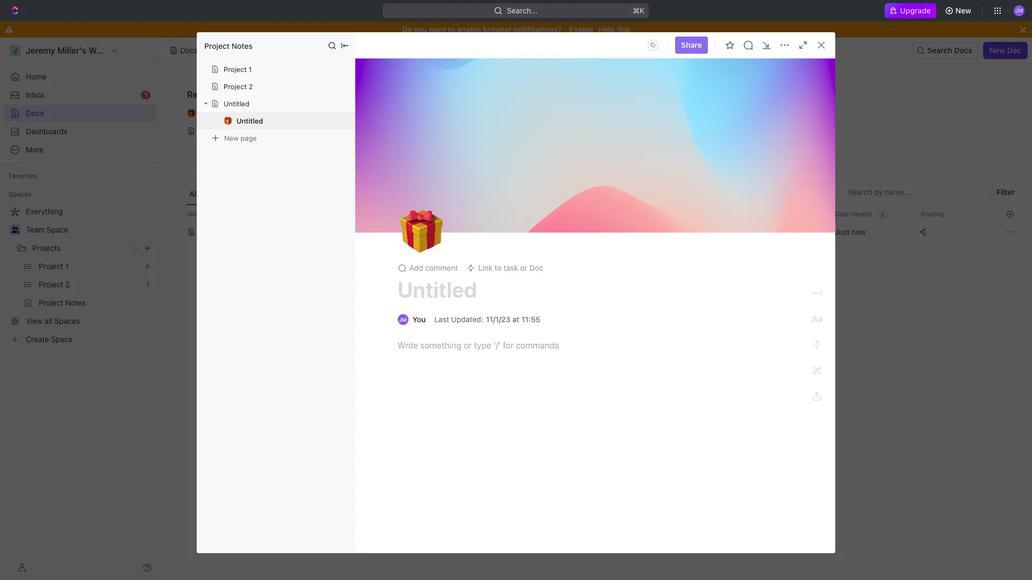 Task type: vqa. For each thing, say whether or not it's contained in the screenshot.
Updated:
yes



Task type: describe. For each thing, give the bounding box(es) containing it.
your
[[544, 152, 557, 160]]

here.
[[634, 152, 650, 160]]

team space link
[[26, 222, 154, 239]]

1 for nov 1
[[765, 228, 768, 237]]

at
[[513, 315, 520, 324]]

11:55
[[522, 315, 541, 324]]

🎁 untitled
[[224, 116, 263, 125]]

no favorited docs image
[[575, 109, 618, 152]]

favorites inside button
[[9, 172, 37, 180]]

last
[[435, 315, 449, 324]]

new for new page
[[224, 134, 239, 142]]

project for project notes
[[204, 41, 230, 50]]

untitled • for recent
[[202, 109, 235, 118]]

🎁 up the add
[[400, 207, 443, 257]]

name
[[188, 210, 206, 218]]

all button
[[187, 184, 201, 205]]

docs inside the sidebar navigation
[[26, 109, 44, 118]]

new button
[[941, 2, 978, 19]]

project 2
[[224, 82, 253, 91]]

share
[[681, 40, 702, 49]]

project for project 2
[[224, 82, 247, 91]]

project 1
[[224, 65, 252, 74]]

2
[[249, 82, 253, 91]]

tree inside the sidebar navigation
[[4, 203, 156, 349]]

🎁 down created
[[757, 110, 766, 118]]

row containing projects
[[174, 222, 1020, 243]]

• for created by me
[[802, 109, 805, 118]]

date updated button
[[743, 206, 797, 223]]

dashboards
[[26, 127, 68, 136]]

Search by name... text field
[[849, 184, 984, 201]]

sharing
[[921, 210, 945, 218]]

change cover
[[733, 215, 782, 224]]

doc inside dropdown button
[[530, 264, 544, 273]]

will
[[605, 152, 615, 160]]

untitled • for created by me
[[772, 109, 805, 118]]

🎁 button
[[224, 116, 237, 125]]

new page
[[224, 134, 257, 142]]

home link
[[4, 68, 156, 86]]

nov 1
[[749, 228, 768, 237]]

updated
[[765, 210, 790, 218]]

team
[[26, 225, 45, 235]]

hide
[[599, 25, 615, 34]]

search...
[[507, 6, 538, 15]]

change cover button
[[727, 211, 789, 229]]

do
[[402, 25, 412, 34]]

cell inside row
[[174, 223, 186, 242]]

11/1/23
[[486, 315, 511, 324]]

⌘k
[[633, 6, 645, 15]]

new for new doc
[[990, 46, 1006, 55]]

date for date updated
[[749, 210, 763, 218]]

project for project 1
[[224, 65, 247, 74]]

you
[[413, 315, 426, 324]]

assigned button
[[365, 184, 403, 205]]

new doc
[[990, 46, 1022, 55]]

workspace
[[318, 189, 358, 198]]

updated:
[[451, 315, 484, 324]]

reposition
[[682, 215, 720, 224]]

untitled inside 🎁 untitled
[[237, 117, 263, 125]]

search
[[928, 46, 953, 55]]

project notes
[[204, 41, 253, 50]]

do you want to enable browser notifications? enable hide this
[[402, 25, 630, 34]]

archived button
[[407, 184, 444, 205]]

projects inside "link"
[[32, 244, 61, 253]]

user group image
[[11, 227, 19, 233]]

1 for project 1
[[249, 65, 252, 74]]

date viewed button
[[829, 206, 889, 223]]

all
[[189, 189, 198, 198]]

upgrade
[[901, 6, 931, 15]]

by
[[792, 90, 802, 100]]

you
[[414, 25, 427, 34]]

favorites button
[[4, 170, 41, 183]]

new for new
[[956, 6, 972, 15]]

-
[[624, 228, 628, 237]]

column header inside table
[[174, 205, 186, 223]]

location
[[517, 210, 543, 218]]

notes
[[232, 41, 253, 50]]

docs link
[[4, 105, 156, 122]]

page
[[241, 134, 257, 142]]

new doc button
[[984, 42, 1028, 59]]

nov
[[749, 228, 763, 237]]

doc inside button
[[1008, 46, 1022, 55]]

dashboards link
[[4, 123, 156, 140]]

space
[[47, 225, 68, 235]]

want
[[429, 25, 446, 34]]

untitled link for created by me
[[753, 123, 1011, 140]]

reposition button
[[676, 211, 727, 229]]

this
[[617, 25, 630, 34]]

🎁 inside 🎁 untitled
[[224, 116, 232, 125]]

created by me
[[757, 90, 816, 100]]

dropdown menu image
[[645, 37, 662, 54]]

or
[[521, 264, 528, 273]]



Task type: locate. For each thing, give the bounding box(es) containing it.
1 row from the top
[[174, 205, 1020, 223]]

doc
[[1008, 46, 1022, 55], [530, 264, 544, 273]]

column header
[[174, 205, 186, 223]]

2 • from the left
[[802, 109, 805, 118]]

jm button
[[1011, 2, 1028, 19]]

0 vertical spatial new
[[956, 6, 972, 15]]

row down tags
[[174, 222, 1020, 243]]

projects
[[528, 228, 556, 237], [32, 244, 61, 253]]

table
[[174, 205, 1020, 243]]

untitled
[[224, 100, 250, 108], [202, 109, 230, 118], [772, 109, 799, 118], [237, 117, 263, 125], [202, 126, 230, 136], [772, 126, 799, 136], [398, 277, 477, 302]]

link to task or doc button
[[462, 261, 548, 276]]

0 horizontal spatial doc
[[530, 264, 544, 273]]

to
[[448, 25, 455, 34], [495, 264, 502, 273]]

docs down inbox
[[26, 109, 44, 118]]

• for recent
[[232, 109, 235, 118]]

1 inside row
[[765, 228, 768, 237]]

just now
[[835, 228, 866, 237]]

• down me
[[802, 109, 805, 118]]

to right link
[[495, 264, 502, 273]]

notifications?
[[514, 25, 562, 34]]

1 vertical spatial project
[[224, 65, 247, 74]]

untitled • down created by me
[[772, 109, 805, 118]]

1 vertical spatial new
[[990, 46, 1006, 55]]

1 vertical spatial jm
[[399, 317, 407, 323]]

0 vertical spatial projects
[[528, 228, 556, 237]]

tab list containing all
[[187, 184, 444, 205]]

home
[[26, 72, 46, 81]]

docs inside button
[[955, 46, 973, 55]]

tab list
[[187, 184, 444, 205]]

viewed
[[851, 210, 873, 218]]

new up search docs
[[956, 6, 972, 15]]

2 vertical spatial 1
[[765, 228, 768, 237]]

row containing name
[[174, 205, 1020, 223]]

2 vertical spatial project
[[224, 82, 247, 91]]

now
[[852, 228, 866, 237]]

doc down jm 'dropdown button'
[[1008, 46, 1022, 55]]

row up - in the right of the page
[[174, 205, 1020, 223]]

project left notes
[[204, 41, 230, 50]]

search docs button
[[913, 42, 979, 59]]

0 horizontal spatial date
[[749, 210, 763, 218]]

0 horizontal spatial projects
[[32, 244, 61, 253]]

• up new page
[[232, 109, 235, 118]]

1 date from the left
[[749, 210, 763, 218]]

projects down location
[[528, 228, 556, 237]]

2 horizontal spatial new
[[990, 46, 1006, 55]]

docs left project notes
[[180, 46, 198, 55]]

archived
[[410, 189, 441, 198]]

project left 2
[[224, 82, 247, 91]]

sidebar navigation
[[0, 38, 161, 581]]

untitled link for recent
[[183, 123, 441, 140]]

just
[[835, 228, 850, 237]]

project
[[204, 41, 230, 50], [224, 65, 247, 74], [224, 82, 247, 91]]

show
[[617, 152, 633, 160]]

favorited
[[559, 152, 586, 160]]

2 date from the left
[[835, 210, 850, 218]]

1 horizontal spatial date
[[835, 210, 850, 218]]

to right the want
[[448, 25, 455, 34]]

projects down team space
[[32, 244, 61, 253]]

created
[[757, 90, 789, 100]]

0 vertical spatial 1
[[249, 65, 252, 74]]

spaces
[[9, 190, 31, 198]]

add
[[410, 264, 423, 273]]

1 horizontal spatial 1
[[249, 65, 252, 74]]

new
[[956, 6, 972, 15], [990, 46, 1006, 55], [224, 134, 239, 142]]

0 horizontal spatial 1
[[144, 91, 147, 99]]

2 row from the top
[[174, 222, 1020, 243]]

0 horizontal spatial untitled link
[[183, 123, 441, 140]]

tree containing team space
[[4, 203, 156, 349]]

your favorited docs will show here.
[[544, 152, 650, 160]]

enable
[[569, 25, 593, 34]]

1 horizontal spatial untitled •
[[772, 109, 805, 118]]

1 horizontal spatial untitled link
[[753, 123, 1011, 140]]

change cover button
[[727, 211, 789, 229]]

1 vertical spatial 1
[[144, 91, 147, 99]]

0 horizontal spatial •
[[232, 109, 235, 118]]

cover
[[763, 215, 782, 224]]

date viewed
[[835, 210, 873, 218]]

1 vertical spatial doc
[[530, 264, 544, 273]]

tree
[[4, 203, 156, 349]]

0 vertical spatial favorites
[[472, 90, 509, 100]]

0 horizontal spatial new
[[224, 134, 239, 142]]

untitled • down recent
[[202, 109, 235, 118]]

projects link
[[32, 240, 126, 257]]

0 vertical spatial project
[[204, 41, 230, 50]]

1 inside the sidebar navigation
[[144, 91, 147, 99]]

0 horizontal spatial to
[[448, 25, 455, 34]]

link to task or doc
[[479, 264, 544, 273]]

1 vertical spatial to
[[495, 264, 502, 273]]

jm left you
[[399, 317, 407, 323]]

1 horizontal spatial •
[[802, 109, 805, 118]]

docs right search at the top of page
[[955, 46, 973, 55]]

jm inside 'dropdown button'
[[1016, 7, 1024, 14]]

0 vertical spatial doc
[[1008, 46, 1022, 55]]

workspace button
[[315, 184, 360, 205]]

date updated
[[749, 210, 790, 218]]

table containing projects
[[174, 205, 1020, 243]]

task
[[504, 264, 518, 273]]

change
[[733, 215, 761, 224]]

browser
[[483, 25, 512, 34]]

2 vertical spatial new
[[224, 134, 239, 142]]

0 horizontal spatial favorites
[[9, 172, 37, 180]]

docs left will
[[588, 152, 603, 160]]

0 horizontal spatial untitled •
[[202, 109, 235, 118]]

1 horizontal spatial new
[[956, 6, 972, 15]]

1 untitled • from the left
[[202, 109, 235, 118]]

1 horizontal spatial to
[[495, 264, 502, 273]]

date for date viewed
[[835, 210, 850, 218]]

2 untitled link from the left
[[753, 123, 1011, 140]]

1 vertical spatial projects
[[32, 244, 61, 253]]

1 untitled link from the left
[[183, 123, 441, 140]]

row
[[174, 205, 1020, 223], [174, 222, 1020, 243]]

1 • from the left
[[232, 109, 235, 118]]

upgrade link
[[885, 3, 937, 18]]

search docs
[[928, 46, 973, 55]]

docs
[[180, 46, 198, 55], [955, 46, 973, 55], [26, 109, 44, 118], [588, 152, 603, 160]]

jm
[[1016, 7, 1024, 14], [399, 317, 407, 323]]

me
[[804, 90, 816, 100]]

1 horizontal spatial jm
[[1016, 7, 1024, 14]]

🎁 up new page
[[224, 116, 232, 125]]

date
[[749, 210, 763, 218], [835, 210, 850, 218]]

new right search docs
[[990, 46, 1006, 55]]

comment
[[425, 264, 458, 273]]

assigned
[[367, 189, 400, 198]]

cell
[[174, 223, 186, 242]]

new down 🎁 dropdown button
[[224, 134, 239, 142]]

•
[[232, 109, 235, 118], [802, 109, 805, 118]]

recent
[[187, 90, 216, 100]]

jm up new doc
[[1016, 7, 1024, 14]]

1 horizontal spatial favorites
[[472, 90, 509, 100]]

1 vertical spatial favorites
[[9, 172, 37, 180]]

1 horizontal spatial projects
[[528, 228, 556, 237]]

doc right or
[[530, 264, 544, 273]]

2 horizontal spatial 1
[[765, 228, 768, 237]]

team space
[[26, 225, 68, 235]]

1 horizontal spatial doc
[[1008, 46, 1022, 55]]

inbox
[[26, 90, 45, 100]]

tags
[[624, 210, 639, 218]]

2 untitled • from the left
[[772, 109, 805, 118]]

enable
[[457, 25, 481, 34]]

to inside dropdown button
[[495, 264, 502, 273]]

untitled •
[[202, 109, 235, 118], [772, 109, 805, 118]]

add comment
[[410, 264, 458, 273]]

🎁 down recent
[[187, 110, 196, 118]]

0 vertical spatial jm
[[1016, 7, 1024, 14]]

🎁
[[187, 110, 196, 118], [757, 110, 766, 118], [224, 116, 232, 125], [400, 207, 443, 257]]

link
[[479, 264, 493, 273]]

project up project 2
[[224, 65, 247, 74]]

0 vertical spatial to
[[448, 25, 455, 34]]

0 horizontal spatial jm
[[399, 317, 407, 323]]

last updated: 11/1/23 at 11:55
[[435, 315, 541, 324]]



